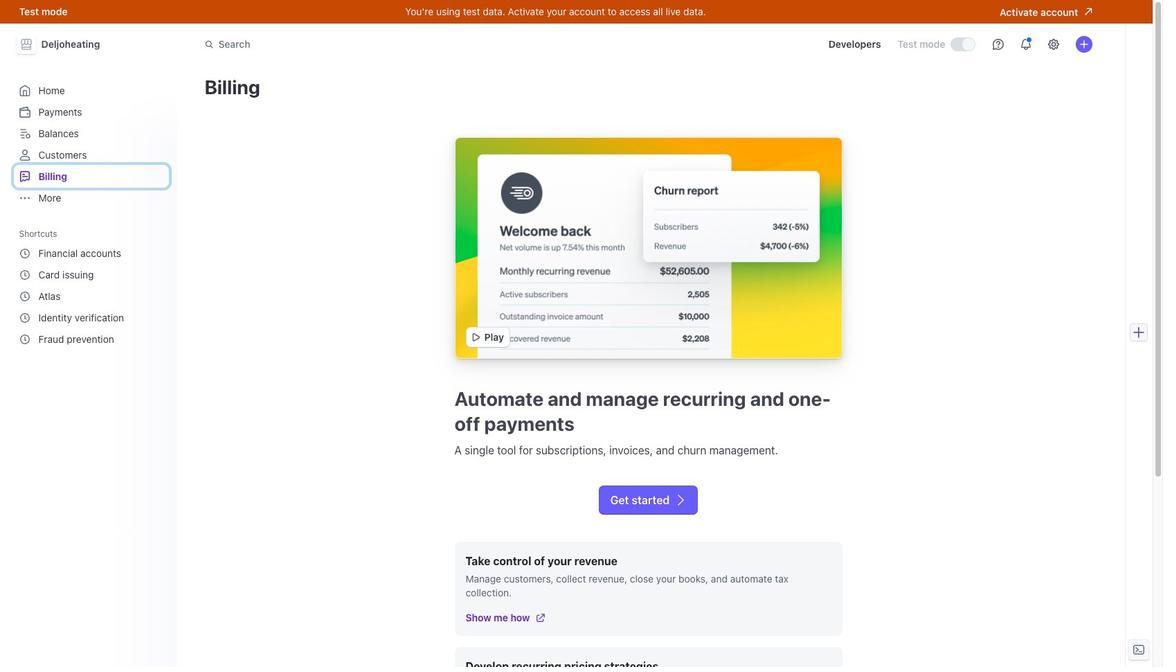 Task type: locate. For each thing, give the bounding box(es) containing it.
2 shortcuts element from the top
[[14, 242, 169, 350]]

help image
[[993, 39, 1004, 50]]

note
[[455, 542, 843, 636]]

Search text field
[[196, 32, 587, 57]]

shortcuts element
[[14, 224, 169, 350], [14, 242, 169, 350]]

None search field
[[196, 32, 587, 57]]

core navigation links element
[[14, 79, 169, 209]]

1 shortcuts element from the top
[[14, 224, 169, 350]]



Task type: vqa. For each thing, say whether or not it's contained in the screenshot.
first SHORTCUTS "element" from the bottom
yes



Task type: describe. For each thing, give the bounding box(es) containing it.
manage shortcuts image
[[153, 230, 162, 238]]

settings image
[[1048, 39, 1059, 50]]

Test mode checkbox
[[951, 38, 975, 51]]

notifications image
[[1021, 39, 1032, 50]]



